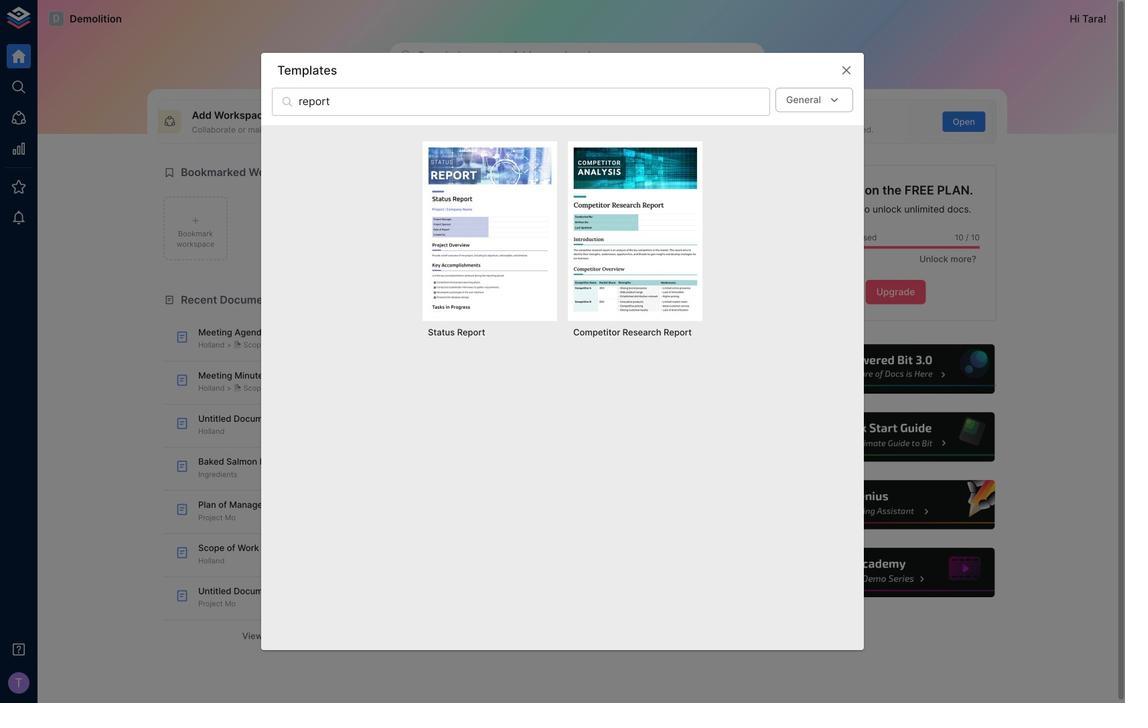 Task type: describe. For each thing, give the bounding box(es) containing it.
1 help image from the top
[[795, 343, 997, 396]]

competitor research report image
[[574, 147, 697, 312]]

2 help image from the top
[[795, 411, 997, 464]]

3 help image from the top
[[795, 479, 997, 532]]



Task type: vqa. For each thing, say whether or not it's contained in the screenshot.
tooltip
no



Task type: locate. For each thing, give the bounding box(es) containing it.
Search Templates... text field
[[299, 88, 770, 116]]

help image
[[795, 343, 997, 396], [795, 411, 997, 464], [795, 479, 997, 532], [795, 546, 997, 600]]

4 help image from the top
[[795, 546, 997, 600]]

status report image
[[428, 147, 552, 312]]

dialog
[[261, 53, 864, 651]]



